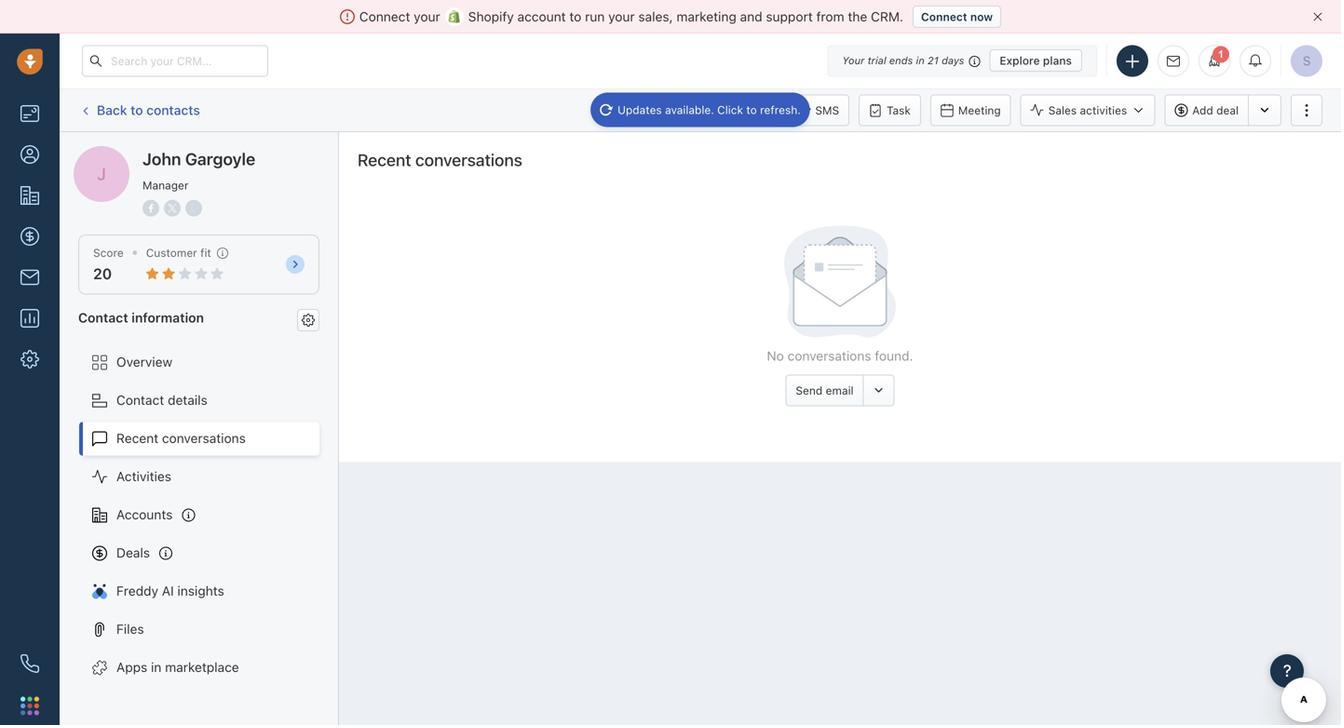 Task type: locate. For each thing, give the bounding box(es) containing it.
connect inside button
[[921, 10, 968, 23]]

to right click
[[746, 103, 757, 116]]

0 horizontal spatial john
[[111, 146, 140, 161]]

Search your CRM... text field
[[82, 45, 268, 77]]

refresh.
[[760, 103, 801, 116]]

john down back to contacts link
[[111, 146, 140, 161]]

available.
[[665, 103, 714, 116]]

meeting
[[958, 104, 1001, 117]]

connect
[[359, 9, 410, 24], [921, 10, 968, 23]]

marketing
[[677, 9, 737, 24]]

add deal button
[[1165, 95, 1248, 126]]

task
[[887, 104, 911, 117]]

0 horizontal spatial to
[[131, 102, 143, 118]]

your right run
[[608, 9, 635, 24]]

meeting button
[[930, 95, 1011, 126]]

gargoyle
[[144, 146, 198, 161], [185, 149, 255, 169]]

0 vertical spatial recent
[[358, 150, 411, 170]]

j for score
[[97, 164, 106, 184]]

in left 21
[[916, 54, 925, 67]]

2 vertical spatial conversations
[[162, 431, 246, 446]]

email
[[826, 384, 854, 397]]

0 horizontal spatial your
[[414, 9, 440, 24]]

contact
[[78, 310, 128, 325], [116, 393, 164, 408]]

files
[[116, 622, 144, 637]]

recent conversations
[[358, 150, 522, 170], [116, 431, 246, 446]]

0 vertical spatial j
[[84, 147, 91, 160]]

j down back to contacts link
[[84, 147, 91, 160]]

connect now
[[921, 10, 993, 23]]

john gargoyle
[[111, 146, 198, 161], [143, 149, 255, 169]]

explore
[[1000, 54, 1040, 67]]

your
[[414, 9, 440, 24], [608, 9, 635, 24]]

task button
[[859, 95, 921, 126]]

to
[[570, 9, 582, 24], [131, 102, 143, 118], [746, 103, 757, 116]]

updates
[[618, 103, 662, 116]]

1 vertical spatial j
[[97, 164, 106, 184]]

click
[[717, 103, 743, 116]]

freddy
[[116, 584, 158, 599]]

2 horizontal spatial conversations
[[788, 349, 871, 364]]

activities
[[1080, 104, 1127, 117]]

1 horizontal spatial connect
[[921, 10, 968, 23]]

support
[[766, 9, 813, 24]]

to left run
[[570, 9, 582, 24]]

0 vertical spatial contact
[[78, 310, 128, 325]]

marketplace
[[165, 660, 239, 675]]

to right back
[[131, 102, 143, 118]]

sales,
[[638, 9, 673, 24]]

found.
[[875, 349, 913, 364]]

0 horizontal spatial j
[[84, 147, 91, 160]]

score
[[93, 246, 124, 259]]

1 horizontal spatial to
[[570, 9, 582, 24]]

conversations
[[415, 150, 522, 170], [788, 349, 871, 364], [162, 431, 246, 446]]

information
[[132, 310, 204, 325]]

contact details
[[116, 393, 207, 408]]

1 horizontal spatial in
[[916, 54, 925, 67]]

explore plans link
[[990, 49, 1082, 72]]

your
[[842, 54, 865, 67]]

from
[[817, 9, 845, 24]]

1 horizontal spatial recent
[[358, 150, 411, 170]]

1 vertical spatial recent
[[116, 431, 158, 446]]

no conversations found.
[[767, 349, 913, 364]]

details
[[168, 393, 207, 408]]

1 horizontal spatial conversations
[[415, 150, 522, 170]]

0 horizontal spatial recent conversations
[[116, 431, 246, 446]]

in right apps
[[151, 660, 161, 675]]

20
[[93, 265, 112, 283]]

recent
[[358, 150, 411, 170], [116, 431, 158, 446]]

explore plans
[[1000, 54, 1072, 67]]

connect your
[[359, 9, 440, 24]]

customer
[[146, 246, 197, 259]]

1 link
[[1199, 45, 1231, 77]]

0 horizontal spatial in
[[151, 660, 161, 675]]

accounts
[[116, 507, 173, 523]]

updates available. click to refresh. link
[[591, 93, 810, 127]]

connect now button
[[913, 6, 1002, 28]]

john up manager
[[143, 149, 181, 169]]

contact down 20
[[78, 310, 128, 325]]

freddy ai insights
[[116, 584, 224, 599]]

2 horizontal spatial to
[[746, 103, 757, 116]]

now
[[970, 10, 993, 23]]

1 vertical spatial recent conversations
[[116, 431, 246, 446]]

1 horizontal spatial your
[[608, 9, 635, 24]]

1 vertical spatial conversations
[[788, 349, 871, 364]]

customer fit
[[146, 246, 211, 259]]

deals
[[116, 545, 150, 561]]

1 vertical spatial contact
[[116, 393, 164, 408]]

contact information
[[78, 310, 204, 325]]

days
[[942, 54, 964, 67]]

in
[[916, 54, 925, 67], [151, 660, 161, 675]]

j
[[84, 147, 91, 160], [97, 164, 106, 184]]

sms button
[[787, 95, 850, 126]]

1 horizontal spatial j
[[97, 164, 106, 184]]

1 horizontal spatial recent conversations
[[358, 150, 522, 170]]

send
[[796, 384, 823, 397]]

john
[[111, 146, 140, 161], [143, 149, 181, 169]]

0 vertical spatial conversations
[[415, 150, 522, 170]]

0 vertical spatial recent conversations
[[358, 150, 522, 170]]

contact down overview
[[116, 393, 164, 408]]

your left shopify
[[414, 9, 440, 24]]

j down back
[[97, 164, 106, 184]]

0 horizontal spatial recent
[[116, 431, 158, 446]]

0 horizontal spatial connect
[[359, 9, 410, 24]]

no
[[767, 349, 784, 364]]

sales activities button
[[1021, 95, 1165, 126], [1021, 95, 1155, 126]]

deal
[[1217, 104, 1239, 117]]



Task type: describe. For each thing, give the bounding box(es) containing it.
updates available. click to refresh.
[[618, 103, 801, 116]]

close image
[[1313, 12, 1323, 21]]

phone element
[[11, 646, 48, 683]]

trial
[[868, 54, 887, 67]]

run
[[585, 9, 605, 24]]

score 20
[[93, 246, 124, 283]]

the
[[848, 9, 867, 24]]

apps
[[116, 660, 147, 675]]

contacts
[[146, 102, 200, 118]]

apps in marketplace
[[116, 660, 239, 675]]

1 your from the left
[[414, 9, 440, 24]]

manager
[[143, 179, 189, 192]]

overview
[[116, 354, 173, 370]]

mng settings image
[[302, 314, 315, 327]]

add deal
[[1193, 104, 1239, 117]]

ai
[[162, 584, 174, 599]]

contact for contact details
[[116, 393, 164, 408]]

0 vertical spatial in
[[916, 54, 925, 67]]

21
[[928, 54, 939, 67]]

20 button
[[93, 265, 112, 283]]

1
[[1218, 48, 1224, 60]]

email
[[642, 104, 670, 117]]

connect for connect now
[[921, 10, 968, 23]]

shopify
[[468, 9, 514, 24]]

call button
[[689, 95, 746, 126]]

back to contacts
[[97, 102, 200, 118]]

call link
[[689, 95, 746, 126]]

sales activities
[[1049, 104, 1127, 117]]

sales
[[1049, 104, 1077, 117]]

1 vertical spatial in
[[151, 660, 161, 675]]

send email image
[[1167, 55, 1180, 67]]

and
[[740, 9, 763, 24]]

freshworks switcher image
[[20, 697, 39, 716]]

crm.
[[871, 9, 904, 24]]

0 horizontal spatial conversations
[[162, 431, 246, 446]]

j for j
[[84, 147, 91, 160]]

call
[[717, 104, 737, 117]]

ends
[[889, 54, 913, 67]]

send email button
[[786, 375, 863, 407]]

insights
[[177, 584, 224, 599]]

account
[[518, 9, 566, 24]]

connect for connect your
[[359, 9, 410, 24]]

fit
[[200, 246, 211, 259]]

sms
[[815, 104, 839, 117]]

phone image
[[20, 655, 39, 673]]

1 horizontal spatial john
[[143, 149, 181, 169]]

back to contacts link
[[78, 96, 201, 125]]

contact for contact information
[[78, 310, 128, 325]]

activities
[[116, 469, 171, 484]]

add
[[1193, 104, 1214, 117]]

shopify account to run your sales, marketing and support from the crm.
[[468, 9, 904, 24]]

email button
[[614, 95, 680, 126]]

back
[[97, 102, 127, 118]]

your trial ends in 21 days
[[842, 54, 964, 67]]

send email
[[796, 384, 854, 397]]

plans
[[1043, 54, 1072, 67]]

2 your from the left
[[608, 9, 635, 24]]



Task type: vqa. For each thing, say whether or not it's contained in the screenshot.
$ corresponding to $ 0 0 open deals
no



